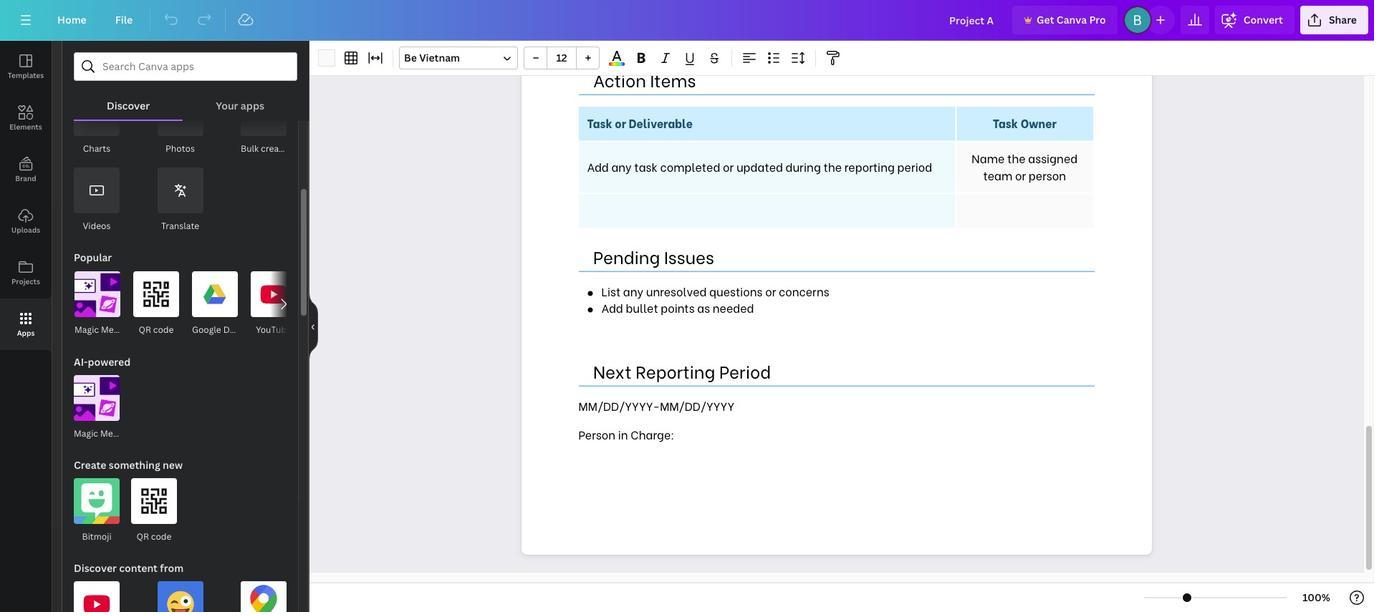 Task type: describe. For each thing, give the bounding box(es) containing it.
bitmoji
[[82, 531, 111, 543]]

Design title text field
[[938, 6, 1007, 34]]

1 vertical spatial media
[[100, 428, 126, 440]]

hide image
[[309, 292, 318, 361]]

1 vertical spatial magic media
[[74, 428, 126, 440]]

file button
[[104, 6, 144, 34]]

apps
[[17, 328, 35, 338]]

share button
[[1300, 6, 1368, 34]]

from
[[160, 562, 184, 575]]

in
[[618, 426, 628, 442]]

create
[[261, 143, 287, 155]]

youtube
[[256, 324, 291, 336]]

100% button
[[1293, 587, 1340, 610]]

– – number field
[[552, 51, 572, 64]]

apps button
[[0, 299, 52, 350]]

elements
[[10, 122, 42, 132]]

your apps
[[216, 99, 264, 112]]

create
[[74, 459, 106, 472]]

discover for discover
[[107, 99, 150, 112]]

projects button
[[0, 247, 52, 299]]

qr code for magic media
[[139, 324, 174, 336]]

mm/dd/yyyy-
[[579, 398, 660, 414]]

side panel tab list
[[0, 41, 52, 350]]

charge:
[[631, 426, 674, 442]]

get canva pro
[[1037, 13, 1106, 27]]

google
[[192, 324, 221, 336]]

qr code for bitmoji
[[136, 531, 172, 543]]

person in charge:
[[579, 426, 677, 442]]

charts
[[83, 143, 110, 155]]

be vietnam
[[404, 51, 460, 64]]

0 vertical spatial magic
[[75, 324, 99, 336]]

videos
[[83, 220, 111, 232]]

discover button
[[74, 81, 183, 120]]

concerns
[[779, 283, 829, 300]]

home link
[[46, 6, 98, 34]]

apps
[[241, 99, 264, 112]]

templates
[[8, 70, 44, 80]]

discover for discover content from
[[74, 562, 117, 575]]

add
[[601, 299, 623, 316]]

brand
[[15, 173, 36, 183]]

elements button
[[0, 92, 52, 144]]

questions
[[709, 283, 763, 300]]

uploads button
[[0, 196, 52, 247]]

projects
[[11, 277, 40, 287]]

any
[[623, 283, 643, 300]]

1 vertical spatial magic
[[74, 428, 98, 440]]

home
[[57, 13, 87, 27]]

list any unresolved questions or concerns add bullet points as needed
[[601, 283, 829, 316]]

discover content from
[[74, 562, 184, 575]]



Task type: vqa. For each thing, say whether or not it's contained in the screenshot.
Brand
yes



Task type: locate. For each thing, give the bounding box(es) containing it.
new
[[163, 459, 183, 472]]

0 vertical spatial magic media
[[75, 324, 126, 336]]

get canva pro button
[[1012, 6, 1118, 34]]

brand button
[[0, 144, 52, 196]]

main menu bar
[[0, 0, 1374, 41]]

discover up charts
[[107, 99, 150, 112]]

convert button
[[1215, 6, 1295, 34]]

photos
[[166, 143, 195, 155]]

1 vertical spatial qr
[[136, 531, 149, 543]]

ai-
[[74, 355, 88, 369]]

vietnam
[[419, 51, 460, 64]]

magic media up create
[[74, 428, 126, 440]]

convert
[[1244, 13, 1283, 27]]

magic media up ai-powered in the bottom of the page
[[75, 324, 126, 336]]

discover down 'bitmoji'
[[74, 562, 117, 575]]

google drive
[[192, 324, 245, 336]]

None text field
[[521, 0, 1152, 555]]

qr left "google"
[[139, 324, 151, 336]]

none text field containing list any unresolved questions or concerns
[[521, 0, 1152, 555]]

0 vertical spatial media
[[101, 324, 126, 336]]

media
[[101, 324, 126, 336], [100, 428, 126, 440]]

100%
[[1303, 591, 1330, 605]]

0 vertical spatial discover
[[107, 99, 150, 112]]

be vietnam button
[[399, 47, 518, 69]]

discover inside button
[[107, 99, 150, 112]]

code left "google"
[[153, 324, 174, 336]]

0 vertical spatial code
[[153, 324, 174, 336]]

code for magic media
[[153, 324, 174, 336]]

media up create something new
[[100, 428, 126, 440]]

0 vertical spatial qr code
[[139, 324, 174, 336]]

ai-powered
[[74, 355, 131, 369]]

get
[[1037, 13, 1054, 27]]

popular
[[74, 251, 112, 264]]

1 vertical spatial code
[[151, 531, 172, 543]]

canva
[[1057, 13, 1087, 27]]

mm/dd/yyyy
[[660, 398, 735, 414]]

needed
[[713, 299, 754, 316]]

magic up ai-
[[75, 324, 99, 336]]

your
[[216, 99, 238, 112]]

templates button
[[0, 41, 52, 92]]

magic up create
[[74, 428, 98, 440]]

qr for magic media
[[139, 324, 151, 336]]

1 vertical spatial qr code
[[136, 531, 172, 543]]

bullet
[[626, 299, 658, 316]]

share
[[1329, 13, 1357, 27]]

qr code
[[139, 324, 174, 336], [136, 531, 172, 543]]

magic
[[75, 324, 99, 336], [74, 428, 98, 440]]

your apps button
[[183, 81, 297, 120]]

0 vertical spatial qr
[[139, 324, 151, 336]]

powered
[[88, 355, 131, 369]]

something
[[109, 459, 160, 472]]

or
[[765, 283, 776, 300]]

discover
[[107, 99, 150, 112], [74, 562, 117, 575]]

bulk create
[[241, 143, 287, 155]]

pro
[[1089, 13, 1106, 27]]

code up the "from"
[[151, 531, 172, 543]]

unresolved
[[646, 283, 707, 300]]

Search Canva apps search field
[[102, 53, 269, 80]]

as
[[697, 299, 710, 316]]

points
[[661, 299, 695, 316]]

qr code up content
[[136, 531, 172, 543]]

qr code left "google"
[[139, 324, 174, 336]]

be
[[404, 51, 417, 64]]

code
[[153, 324, 174, 336], [151, 531, 172, 543]]

color range image
[[609, 62, 625, 66]]

qr for bitmoji
[[136, 531, 149, 543]]

create something new
[[74, 459, 183, 472]]

#fafafa image
[[318, 49, 335, 67]]

1 vertical spatial discover
[[74, 562, 117, 575]]

qr up content
[[136, 531, 149, 543]]

list
[[601, 283, 621, 300]]

content
[[119, 562, 158, 575]]

drive
[[223, 324, 245, 336]]

person
[[579, 426, 616, 442]]

code for bitmoji
[[151, 531, 172, 543]]

translate
[[161, 220, 199, 232]]

uploads
[[11, 225, 40, 235]]

bulk
[[241, 143, 259, 155]]

magic media
[[75, 324, 126, 336], [74, 428, 126, 440]]

media up powered
[[101, 324, 126, 336]]

group
[[524, 47, 600, 69]]

qr
[[139, 324, 151, 336], [136, 531, 149, 543]]

mm/dd/yyyy-mm/dd/yyyy
[[579, 398, 735, 414]]

file
[[115, 13, 133, 27]]



